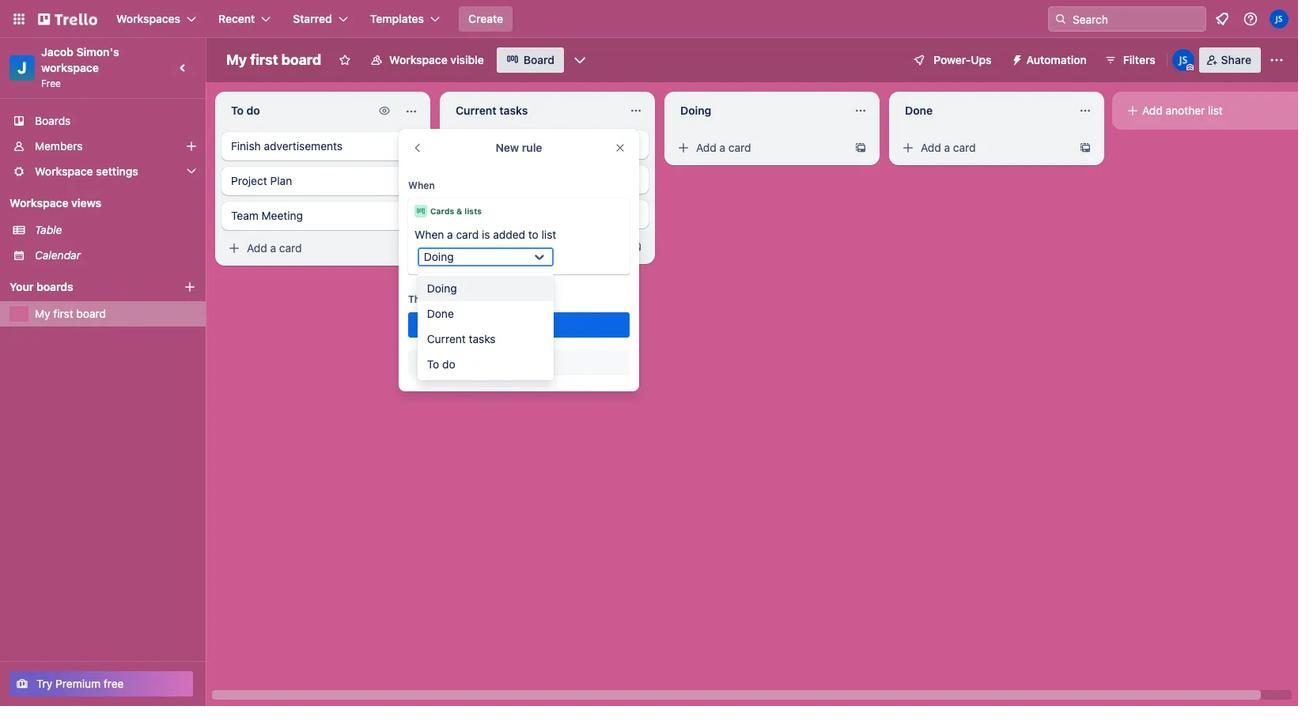 Task type: describe. For each thing, give the bounding box(es) containing it.
add a card link for create from template… image associated with current tasks text field
[[446, 236, 624, 258]]

project plan
[[231, 174, 292, 188]]

finish for finish advertisements link corresponding to to do text box
[[231, 139, 261, 153]]

do
[[443, 358, 456, 371]]

templates
[[370, 12, 424, 25]]

sm image inside automation button
[[1005, 47, 1027, 70]]

a for add a card link related to create from template… icon
[[945, 141, 951, 154]]

recent
[[219, 12, 255, 25]]

create from template… image for current tasks text field
[[630, 241, 643, 253]]

advertisements for to do text box
[[264, 139, 343, 153]]

when a card is added to list
[[415, 228, 557, 241]]

tasks
[[469, 332, 496, 346]]

add for add a card link associated with create from template… image for to do text box
[[247, 241, 267, 255]]

plan
[[270, 174, 292, 188]]

sm image for create from template… image associated with current tasks text field
[[451, 239, 467, 255]]

boards
[[35, 114, 71, 127]]

a for add a card link corresponding to right create from template… image
[[720, 141, 726, 154]]

simon's
[[76, 45, 119, 59]]

free
[[104, 678, 124, 691]]

1 vertical spatial my
[[35, 307, 50, 321]]

members link
[[0, 134, 206, 159]]

your
[[9, 280, 34, 294]]

visible
[[451, 53, 484, 66]]

add a card for right create from template… image
[[697, 141, 752, 154]]

Current tasks text field
[[446, 98, 621, 123]]

when for when a card is added to list
[[415, 228, 444, 241]]

add left another
[[1143, 104, 1163, 117]]

new
[[496, 141, 519, 154]]

add another list link
[[1119, 98, 1299, 123]]

first inside text field
[[250, 51, 278, 68]]

add another list
[[1143, 104, 1224, 117]]

calendar
[[35, 249, 81, 262]]

To do text field
[[222, 98, 370, 123]]

board inside text field
[[282, 51, 321, 68]]

board link
[[497, 47, 564, 73]]

recent button
[[209, 6, 280, 32]]

project
[[231, 174, 267, 188]]

filters
[[1124, 53, 1156, 66]]

try
[[36, 678, 53, 691]]

sm image
[[377, 103, 393, 119]]

finish advertisements for to do text box
[[231, 139, 343, 153]]

to
[[427, 358, 440, 371]]

this member is an admin of this board. image
[[1187, 64, 1194, 71]]

back to home image
[[38, 6, 97, 32]]

is
[[482, 228, 490, 241]]

jacob
[[41, 45, 74, 59]]

workspace settings
[[35, 165, 138, 178]]

my first board inside text field
[[226, 51, 321, 68]]

0 horizontal spatial first
[[53, 307, 73, 321]]

a for add a card link related to create from template… image associated with current tasks text field
[[495, 240, 501, 253]]

open information menu image
[[1244, 11, 1259, 27]]

team meeting link for add a card link related to create from template… image associated with current tasks text field
[[446, 200, 649, 229]]

add right +
[[496, 318, 517, 332]]

card down plan
[[279, 241, 302, 255]]

current tasks
[[427, 332, 496, 346]]

j link
[[9, 55, 35, 81]]

your boards
[[9, 280, 73, 294]]

team meeting for sm image associated with create from template… image associated with current tasks text field
[[456, 207, 528, 221]]

j
[[18, 59, 27, 77]]

power-ups button
[[903, 47, 1002, 73]]

workspace for workspace settings
[[35, 165, 93, 178]]

+ add action
[[486, 318, 552, 332]]

add a card for create from template… icon
[[921, 141, 976, 154]]

finish advertisements link for to do text box
[[222, 132, 424, 161]]

starred
[[293, 12, 332, 25]]

Doing text field
[[671, 98, 845, 123]]

cards & lists
[[431, 207, 482, 216]]

your boards with 1 items element
[[9, 278, 160, 297]]

power-ups
[[934, 53, 992, 66]]

create from template… image
[[1080, 142, 1092, 154]]

action
[[520, 318, 552, 332]]

team for current tasks text field
[[456, 207, 483, 221]]

rule
[[522, 141, 543, 154]]

finish for current tasks text field finish advertisements link
[[456, 138, 486, 151]]

team for to do text box
[[231, 209, 259, 222]]

add a card for create from template… image for to do text box
[[247, 241, 302, 255]]

views
[[71, 196, 101, 210]]

automation button
[[1005, 47, 1097, 73]]

my first board link
[[35, 306, 196, 322]]

jacob simon's workspace free
[[41, 45, 122, 89]]

0 horizontal spatial board
[[76, 307, 106, 321]]

add for add a card link corresponding to right create from template… image
[[697, 141, 717, 154]]

list inside the add another list link
[[1209, 104, 1224, 117]]

sm image inside the add another list link
[[1126, 103, 1141, 119]]



Task type: vqa. For each thing, say whether or not it's contained in the screenshot.
Team Meeting link corresponding to Add a card link below 'Project Plan' link
yes



Task type: locate. For each thing, give the bounding box(es) containing it.
lists
[[465, 207, 482, 216]]

share
[[1222, 53, 1252, 66]]

sm image for right create from template… image
[[676, 140, 692, 156]]

a down the cards & lists
[[447, 228, 453, 241]]

0 vertical spatial when
[[408, 180, 435, 192]]

workspace for workspace views
[[9, 196, 69, 210]]

0 horizontal spatial finish
[[231, 139, 261, 153]]

added
[[493, 228, 526, 241]]

finish advertisements down current tasks text field
[[456, 138, 568, 151]]

boards link
[[0, 108, 206, 134]]

advertisements down to do text box
[[264, 139, 343, 153]]

my
[[226, 51, 247, 68], [35, 307, 50, 321]]

0 vertical spatial list
[[1209, 104, 1224, 117]]

add a card link for create from template… image for to do text box
[[222, 237, 399, 260]]

0 vertical spatial doing
[[424, 250, 454, 264]]

table link
[[35, 222, 196, 238]]

workspaces
[[116, 12, 181, 25]]

0 vertical spatial first
[[250, 51, 278, 68]]

0 horizontal spatial create from template… image
[[405, 242, 418, 255]]

0 horizontal spatial advertisements
[[264, 139, 343, 153]]

advertisements for current tasks text field
[[489, 138, 568, 151]]

show menu image
[[1270, 52, 1285, 68]]

my first board
[[226, 51, 321, 68], [35, 307, 106, 321]]

team meeting up is
[[456, 207, 528, 221]]

power-
[[934, 53, 971, 66]]

0 horizontal spatial my first board
[[35, 307, 106, 321]]

try premium free
[[36, 678, 124, 691]]

1 horizontal spatial board
[[282, 51, 321, 68]]

add a card link down the project plan link
[[222, 237, 399, 260]]

when
[[408, 180, 435, 192], [415, 228, 444, 241]]

jacob simon's workspace link
[[41, 45, 122, 74]]

1 horizontal spatial team
[[456, 207, 483, 221]]

+
[[486, 318, 493, 332]]

0 horizontal spatial team
[[231, 209, 259, 222]]

add left "added"
[[472, 240, 492, 253]]

0 vertical spatial workspace
[[390, 53, 448, 66]]

1 vertical spatial when
[[415, 228, 444, 241]]

when for when
[[408, 180, 435, 192]]

starred button
[[284, 6, 358, 32]]

workspaces button
[[107, 6, 206, 32]]

sm image
[[1005, 47, 1027, 70], [1126, 103, 1141, 119], [676, 140, 692, 156], [901, 140, 917, 156], [451, 239, 467, 255], [226, 241, 242, 256]]

my inside text field
[[226, 51, 247, 68]]

card down doing text box
[[729, 141, 752, 154]]

1 vertical spatial workspace
[[35, 165, 93, 178]]

0 horizontal spatial jacob simon (jacobsimon16) image
[[1173, 49, 1195, 71]]

1 horizontal spatial team meeting
[[456, 207, 528, 221]]

doing up done
[[427, 282, 457, 295]]

0 vertical spatial board
[[282, 51, 321, 68]]

premium
[[56, 678, 101, 691]]

meeting up "added"
[[486, 207, 528, 221]]

finish left new
[[456, 138, 486, 151]]

create from template… image
[[855, 142, 868, 154], [630, 241, 643, 253], [405, 242, 418, 255]]

1 horizontal spatial list
[[1209, 104, 1224, 117]]

finish advertisements link up the project plan link
[[222, 132, 424, 161]]

my first board down recent popup button
[[226, 51, 321, 68]]

0 horizontal spatial finish advertisements link
[[222, 132, 424, 161]]

try premium free button
[[9, 672, 193, 697]]

add a card
[[697, 141, 752, 154], [921, 141, 976, 154], [472, 240, 527, 253], [247, 241, 302, 255]]

0 horizontal spatial finish advertisements
[[231, 139, 343, 153]]

settings
[[96, 165, 138, 178]]

team meeting link
[[446, 200, 649, 229], [222, 202, 424, 230]]

list right to
[[542, 228, 557, 241]]

1 vertical spatial jacob simon (jacobsimon16) image
[[1173, 49, 1195, 71]]

create
[[469, 12, 504, 25]]

search image
[[1055, 13, 1068, 25]]

Done text field
[[896, 98, 1070, 123]]

sm image for create from template… image for to do text box
[[226, 241, 242, 256]]

0 notifications image
[[1213, 9, 1232, 28]]

advertisements down current tasks text field
[[489, 138, 568, 151]]

to
[[529, 228, 539, 241]]

my first board down your boards with 1 items element
[[35, 307, 106, 321]]

automation
[[1027, 53, 1087, 66]]

add
[[1143, 104, 1163, 117], [697, 141, 717, 154], [921, 141, 942, 154], [472, 240, 492, 253], [247, 241, 267, 255], [496, 318, 517, 332]]

1 vertical spatial doing
[[427, 282, 457, 295]]

Board name text field
[[218, 47, 329, 73]]

card down done text field
[[954, 141, 976, 154]]

card
[[729, 141, 752, 154], [954, 141, 976, 154], [456, 228, 479, 241], [504, 240, 527, 253], [279, 241, 302, 255]]

free
[[41, 78, 61, 89]]

team meeting
[[456, 207, 528, 221], [231, 209, 303, 222]]

cards
[[431, 207, 455, 216]]

boards
[[36, 280, 73, 294]]

add a card down done text field
[[921, 141, 976, 154]]

workspace
[[390, 53, 448, 66], [35, 165, 93, 178], [9, 196, 69, 210]]

1 horizontal spatial first
[[250, 51, 278, 68]]

workspace for workspace visible
[[390, 53, 448, 66]]

add a card down doing text box
[[697, 141, 752, 154]]

meeting down plan
[[262, 209, 303, 222]]

when down the cards
[[415, 228, 444, 241]]

1 horizontal spatial team meeting link
[[446, 200, 649, 229]]

create from template… image for to do text box
[[405, 242, 418, 255]]

workspace settings button
[[0, 159, 206, 184]]

&
[[457, 207, 463, 216]]

finish advertisements
[[456, 138, 568, 151], [231, 139, 343, 153]]

team up when a card is added to list
[[456, 207, 483, 221]]

1 horizontal spatial finish
[[456, 138, 486, 151]]

jacob simon (jacobsimon16) image
[[1270, 9, 1289, 28], [1173, 49, 1195, 71]]

finish up project
[[231, 139, 261, 153]]

add a card left to
[[472, 240, 527, 253]]

done
[[427, 307, 454, 321]]

a for add a card link associated with create from template… image for to do text box
[[270, 241, 276, 255]]

jacob simon (jacobsimon16) image right filters
[[1173, 49, 1195, 71]]

a right is
[[495, 240, 501, 253]]

workspace inside dropdown button
[[35, 165, 93, 178]]

team meeting for sm image related to create from template… image for to do text box
[[231, 209, 303, 222]]

add a card link for right create from template… image
[[671, 137, 849, 159]]

my down recent
[[226, 51, 247, 68]]

0 vertical spatial my
[[226, 51, 247, 68]]

table
[[35, 223, 62, 237]]

doing down the cards
[[424, 250, 454, 264]]

when up the cards
[[408, 180, 435, 192]]

workspace up table
[[9, 196, 69, 210]]

a down doing text box
[[720, 141, 726, 154]]

meeting for sm image associated with create from template… image associated with current tasks text field
[[486, 207, 528, 221]]

add for add a card link related to create from template… image associated with current tasks text field
[[472, 240, 492, 253]]

1 horizontal spatial finish advertisements
[[456, 138, 568, 151]]

0 horizontal spatial list
[[542, 228, 557, 241]]

team meeting link down the project plan link
[[222, 202, 424, 230]]

current
[[427, 332, 466, 346]]

doing
[[424, 250, 454, 264], [427, 282, 457, 295]]

workspace visible
[[390, 53, 484, 66]]

1 vertical spatial first
[[53, 307, 73, 321]]

workspace
[[41, 61, 99, 74]]

add a card for create from template… image associated with current tasks text field
[[472, 240, 527, 253]]

primary element
[[0, 0, 1299, 38]]

workspace visible button
[[361, 47, 494, 73]]

another
[[1166, 104, 1206, 117]]

team meeting link down rule
[[446, 200, 649, 229]]

board down your boards with 1 items element
[[76, 307, 106, 321]]

add board image
[[184, 281, 196, 294]]

workspace views
[[9, 196, 101, 210]]

1 horizontal spatial meeting
[[486, 207, 528, 221]]

finish advertisements link down current tasks text field
[[446, 131, 649, 159]]

share button
[[1200, 47, 1262, 73]]

create button
[[459, 6, 513, 32]]

team down project
[[231, 209, 259, 222]]

card left to
[[504, 240, 527, 253]]

2 vertical spatial workspace
[[9, 196, 69, 210]]

star or unstar board image
[[339, 54, 352, 66]]

to do
[[427, 358, 456, 371]]

2 horizontal spatial create from template… image
[[855, 142, 868, 154]]

list
[[1209, 104, 1224, 117], [542, 228, 557, 241]]

Search field
[[1068, 7, 1206, 31]]

add down project plan
[[247, 241, 267, 255]]

finish advertisements for current tasks text field
[[456, 138, 568, 151]]

jacob simon (jacobsimon16) image right the open information menu image
[[1270, 9, 1289, 28]]

1 horizontal spatial finish advertisements link
[[446, 131, 649, 159]]

finish advertisements up plan
[[231, 139, 343, 153]]

first
[[250, 51, 278, 68], [53, 307, 73, 321]]

add down done text field
[[921, 141, 942, 154]]

add a card link down done text field
[[896, 137, 1073, 159]]

workspace down members
[[35, 165, 93, 178]]

1 horizontal spatial my
[[226, 51, 247, 68]]

0 horizontal spatial my
[[35, 307, 50, 321]]

finish
[[456, 138, 486, 151], [231, 139, 261, 153]]

new rule
[[496, 141, 543, 154]]

a down plan
[[270, 241, 276, 255]]

sm image for create from template… icon
[[901, 140, 917, 156]]

add a card link down doing text box
[[671, 137, 849, 159]]

add a card link
[[671, 137, 849, 159], [896, 137, 1073, 159], [446, 236, 624, 258], [222, 237, 399, 260]]

add down doing text box
[[697, 141, 717, 154]]

0 horizontal spatial meeting
[[262, 209, 303, 222]]

advertisements
[[489, 138, 568, 151], [264, 139, 343, 153]]

meeting
[[486, 207, 528, 221], [262, 209, 303, 222]]

1 horizontal spatial my first board
[[226, 51, 321, 68]]

add a card link down lists
[[446, 236, 624, 258]]

meeting for sm image related to create from template… image for to do text box
[[262, 209, 303, 222]]

add a card down plan
[[247, 241, 302, 255]]

a
[[720, 141, 726, 154], [945, 141, 951, 154], [447, 228, 453, 241], [495, 240, 501, 253], [270, 241, 276, 255]]

then
[[408, 294, 432, 306]]

project plan link
[[222, 167, 424, 196]]

add for add a card link related to create from template… icon
[[921, 141, 942, 154]]

1 vertical spatial list
[[542, 228, 557, 241]]

customize views image
[[572, 52, 588, 68]]

first down recent popup button
[[250, 51, 278, 68]]

team meeting link for add a card link associated with create from template… image for to do text box
[[222, 202, 424, 230]]

card left is
[[456, 228, 479, 241]]

0 vertical spatial jacob simon (jacobsimon16) image
[[1270, 9, 1289, 28]]

a down done text field
[[945, 141, 951, 154]]

add a card link for create from template… icon
[[896, 137, 1073, 159]]

board
[[524, 53, 555, 66]]

finish advertisements link for current tasks text field
[[446, 131, 649, 159]]

workspace navigation collapse icon image
[[173, 57, 195, 79]]

finish advertisements link
[[446, 131, 649, 159], [222, 132, 424, 161]]

first down boards
[[53, 307, 73, 321]]

1 vertical spatial board
[[76, 307, 106, 321]]

my down your boards
[[35, 307, 50, 321]]

workspace down templates dropdown button
[[390, 53, 448, 66]]

list right another
[[1209, 104, 1224, 117]]

team meeting down project plan
[[231, 209, 303, 222]]

templates button
[[361, 6, 450, 32]]

1 vertical spatial my first board
[[35, 307, 106, 321]]

0 horizontal spatial team meeting link
[[222, 202, 424, 230]]

ups
[[971, 53, 992, 66]]

0 horizontal spatial team meeting
[[231, 209, 303, 222]]

1 horizontal spatial advertisements
[[489, 138, 568, 151]]

members
[[35, 139, 83, 153]]

board down starred
[[282, 51, 321, 68]]

0 vertical spatial my first board
[[226, 51, 321, 68]]

filters button
[[1100, 47, 1161, 73]]

1 horizontal spatial jacob simon (jacobsimon16) image
[[1270, 9, 1289, 28]]

workspace inside button
[[390, 53, 448, 66]]

1 horizontal spatial create from template… image
[[630, 241, 643, 253]]

calendar link
[[35, 248, 196, 264]]



